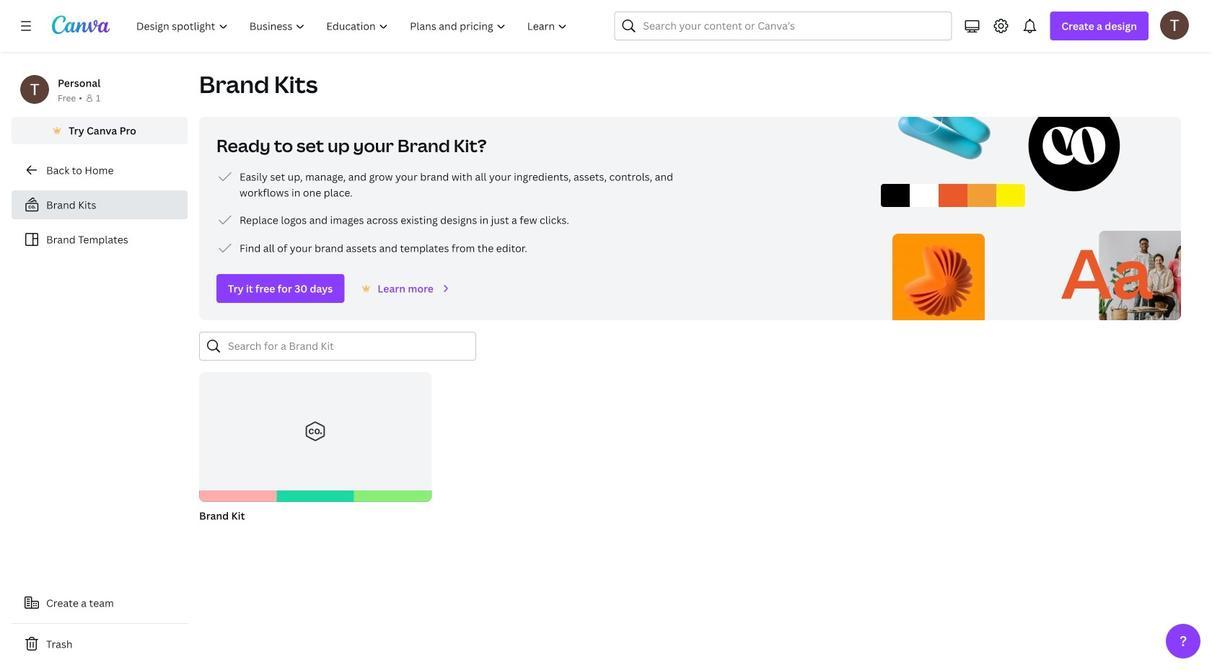Task type: describe. For each thing, give the bounding box(es) containing it.
Search for a Brand Kit search field
[[228, 333, 467, 360]]

Search search field
[[643, 12, 923, 40]]

0 horizontal spatial list
[[12, 191, 188, 254]]



Task type: locate. For each thing, give the bounding box(es) containing it.
1 horizontal spatial list
[[217, 168, 678, 257]]

None search field
[[615, 12, 952, 40]]

top level navigation element
[[127, 12, 580, 40]]

group
[[199, 367, 432, 524], [199, 367, 432, 502]]

terry turtle image
[[1161, 11, 1189, 40]]

list
[[217, 168, 678, 257], [12, 191, 188, 254]]



Task type: vqa. For each thing, say whether or not it's contained in the screenshot.
the left list
yes



